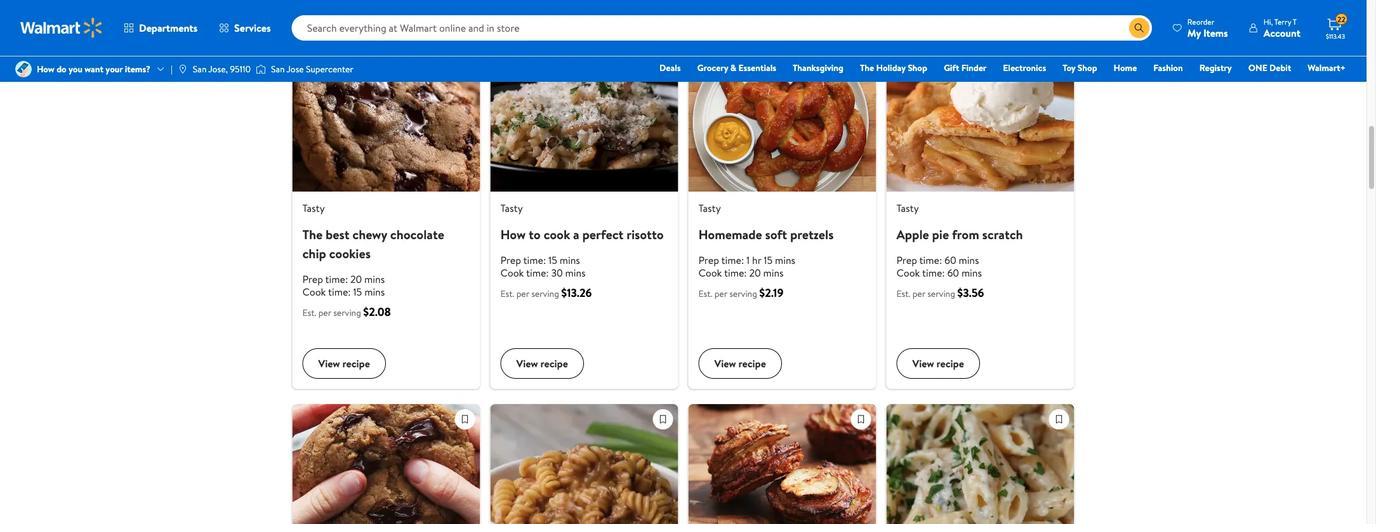 Task type: describe. For each thing, give the bounding box(es) containing it.
serving for soft
[[730, 288, 758, 301]]

prep for apple pie from scratch
[[897, 254, 918, 268]]

grocery & essentials
[[698, 62, 777, 74]]

walmart+ link
[[1303, 61, 1352, 75]]

test image
[[1050, 57, 1069, 76]]

services button
[[208, 13, 282, 43]]

est. per serving $13.26
[[501, 286, 592, 301]]

Walmart Site-Wide search field
[[292, 15, 1153, 41]]

95110
[[230, 63, 251, 75]]

walmart image
[[20, 18, 103, 38]]

prep for homemade soft pretzels
[[699, 254, 719, 268]]

debit
[[1270, 62, 1292, 74]]

cook
[[544, 226, 570, 244]]

services
[[234, 21, 271, 35]]

est. for the best chewy chocolate chip cookies
[[303, 307, 316, 320]]

risotto
[[627, 226, 664, 244]]

registry link
[[1194, 61, 1238, 75]]

toy shop
[[1063, 62, 1098, 74]]

do
[[57, 63, 66, 75]]

thanksgiving link
[[788, 61, 850, 75]]

electronics link
[[998, 61, 1052, 75]]

hi, terry t account
[[1264, 16, 1301, 40]]

per for the best chewy chocolate chip cookies
[[319, 307, 331, 320]]

the for the best chewy chocolate chip cookies
[[303, 226, 323, 244]]

your
[[106, 63, 123, 75]]

account
[[1264, 26, 1301, 40]]

apple pie from scratch
[[897, 226, 1023, 244]]

cook for apple pie from scratch
[[897, 267, 920, 281]]

one debit link
[[1243, 61, 1298, 75]]

test image for the homemade soft pretzels image
[[852, 57, 871, 76]]

1
[[747, 254, 750, 268]]

homemade soft pretzels
[[699, 226, 834, 244]]

prep for how to cook a perfect risotto
[[501, 254, 521, 268]]

the for the holiday shop
[[861, 62, 875, 74]]

 image for san
[[256, 63, 266, 76]]

$2.08
[[363, 305, 391, 321]]

|
[[171, 63, 173, 75]]

60 up the est. per serving $3.56
[[948, 267, 960, 281]]

thanksgiving
[[793, 62, 844, 74]]

registry
[[1200, 62, 1233, 74]]

my
[[1188, 26, 1202, 40]]

fashion link
[[1148, 61, 1189, 75]]

soft
[[766, 226, 788, 244]]

grocery & essentials link
[[692, 61, 782, 75]]

gift
[[944, 62, 960, 74]]

to
[[529, 226, 541, 244]]

prep time: 20 mins cook time: 15 mins
[[303, 273, 385, 300]]

4 view recipe link from the left
[[887, 0, 1075, 36]]

15 inside prep time: 1 hr 15 mins cook time: 20 mins
[[764, 254, 773, 268]]

supercenter
[[306, 63, 354, 75]]

60 down the apple pie from scratch at the top right
[[945, 254, 957, 268]]

chocolate
[[390, 226, 445, 244]]

est. per serving $2.19
[[699, 286, 784, 301]]

search icon image
[[1135, 23, 1145, 33]]

prep for the best chewy chocolate chip cookies
[[303, 273, 323, 287]]

from
[[953, 226, 980, 244]]

electronics
[[1004, 62, 1047, 74]]

chewy
[[353, 226, 387, 244]]

&
[[731, 62, 737, 74]]

15 inside prep time: 15 mins cook time: 30 mins
[[549, 254, 558, 268]]

essentials
[[739, 62, 777, 74]]

cookies
[[329, 245, 371, 263]]

t
[[1294, 16, 1297, 27]]

reorder
[[1188, 16, 1215, 27]]

prep time: 1 hr 15 mins cook time: 20 mins
[[699, 254, 796, 281]]

how do you want your items?
[[37, 63, 151, 75]]

tasty for the
[[303, 202, 325, 216]]

20 inside prep time: 20 mins cook time: 15 mins
[[351, 273, 362, 287]]

gift finder
[[944, 62, 987, 74]]

est. for how to cook a perfect risotto
[[501, 288, 515, 301]]

est. per serving $3.56
[[897, 286, 985, 301]]

3 view recipe link from the left
[[689, 0, 877, 36]]

gift finder link
[[939, 61, 993, 75]]

how to cook a perfect risotto image
[[491, 51, 679, 192]]

prep time: 60 mins cook time: 60 mins
[[897, 254, 982, 281]]

how to cook a perfect risotto
[[501, 226, 664, 244]]

15 inside prep time: 20 mins cook time: 15 mins
[[353, 286, 362, 300]]

the holiday shop link
[[855, 61, 933, 75]]

hr
[[753, 254, 762, 268]]

toy
[[1063, 62, 1076, 74]]

home link
[[1109, 61, 1143, 75]]

finder
[[962, 62, 987, 74]]

jose,
[[209, 63, 228, 75]]

departments
[[139, 21, 198, 35]]

$13.26
[[562, 286, 592, 301]]



Task type: locate. For each thing, give the bounding box(es) containing it.
shop right toy
[[1078, 62, 1098, 74]]

20
[[750, 267, 761, 281], [351, 273, 362, 287]]

toy shop link
[[1058, 61, 1104, 75]]

grocery
[[698, 62, 729, 74]]

per down prep time: 1 hr 15 mins cook time: 20 mins
[[715, 288, 728, 301]]

2 san from the left
[[271, 63, 285, 75]]

0 horizontal spatial how
[[37, 63, 54, 75]]

prep inside prep time: 15 mins cook time: 30 mins
[[501, 254, 521, 268]]

est. for homemade soft pretzels
[[699, 288, 713, 301]]

scratch
[[983, 226, 1023, 244]]

prep inside prep time: 1 hr 15 mins cook time: 20 mins
[[699, 254, 719, 268]]

0 horizontal spatial  image
[[15, 61, 32, 77]]

how left do
[[37, 63, 54, 75]]

1 horizontal spatial shop
[[1078, 62, 1098, 74]]

homemade soft pretzels image
[[689, 51, 877, 192]]

tasty for homemade
[[699, 202, 721, 216]]

want
[[85, 63, 104, 75]]

per down prep time: 20 mins cook time: 15 mins
[[319, 307, 331, 320]]

1 horizontal spatial 20
[[750, 267, 761, 281]]

serving down prep time: 60 mins cook time: 60 mins
[[928, 288, 956, 301]]

22
[[1338, 14, 1346, 25]]

15 up est. per serving $2.08 on the bottom of the page
[[353, 286, 362, 300]]

20 up est. per serving $2.19
[[750, 267, 761, 281]]

serving inside 'est. per serving $13.26'
[[532, 288, 559, 301]]

the best chewy chocolate chip cookies image
[[292, 51, 480, 192]]

homemade
[[699, 226, 763, 244]]

reorder my items
[[1188, 16, 1229, 40]]

serving inside est. per serving $2.08
[[334, 307, 361, 320]]

san jose, 95110
[[193, 63, 251, 75]]

test image for garlic parmesan potato stackers image
[[852, 411, 871, 430]]

hi,
[[1264, 16, 1274, 27]]

15
[[549, 254, 558, 268], [764, 254, 773, 268], [353, 286, 362, 300]]

the inside 'the best chewy chocolate chip cookies'
[[303, 226, 323, 244]]

2 shop from the left
[[1078, 62, 1098, 74]]

30
[[552, 267, 563, 281]]

tasty for how
[[501, 202, 523, 216]]

est. down prep time: 60 mins cook time: 60 mins
[[897, 288, 911, 301]]

serving inside est. per serving $2.19
[[730, 288, 758, 301]]

walmart+
[[1308, 62, 1346, 74]]

mins
[[560, 254, 580, 268], [775, 254, 796, 268], [959, 254, 980, 268], [566, 267, 586, 281], [764, 267, 784, 281], [962, 267, 982, 281], [365, 273, 385, 287], [365, 286, 385, 300]]

1 horizontal spatial how
[[501, 226, 526, 244]]

one
[[1249, 62, 1268, 74]]

cook inside prep time: 15 mins cook time: 30 mins
[[501, 267, 524, 281]]

per for apple pie from scratch
[[913, 288, 926, 301]]

test image
[[456, 57, 475, 76], [654, 57, 673, 76], [852, 57, 871, 76], [456, 411, 475, 430], [654, 411, 673, 430], [852, 411, 871, 430], [1050, 411, 1069, 430]]

2 view recipe link from the left
[[491, 0, 679, 36]]

Search search field
[[292, 15, 1153, 41]]

$113.43
[[1327, 32, 1346, 40]]

prep left 30
[[501, 254, 521, 268]]

cook
[[501, 267, 524, 281], [699, 267, 722, 281], [897, 267, 920, 281], [303, 286, 326, 300]]

test image for "the best chewy chocolate chip cookies" image
[[456, 57, 475, 76]]

test image for vegan chocolate chip cookies image on the bottom of the page
[[456, 411, 475, 430]]

0 horizontal spatial the
[[303, 226, 323, 244]]

serving
[[532, 288, 559, 301], [730, 288, 758, 301], [928, 288, 956, 301], [334, 307, 361, 320]]

serving down prep time: 20 mins cook time: 15 mins
[[334, 307, 361, 320]]

best
[[326, 226, 350, 244]]

 image left do
[[15, 61, 32, 77]]

departments button
[[113, 13, 208, 43]]

easy chicken alfredo penne image
[[887, 405, 1075, 525]]

cook up est. per serving $2.19
[[699, 267, 722, 281]]

shop inside the holiday shop link
[[908, 62, 928, 74]]

 image
[[15, 61, 32, 77], [256, 63, 266, 76]]

1 shop from the left
[[908, 62, 928, 74]]

est. inside est. per serving $2.08
[[303, 307, 316, 320]]

est. inside the est. per serving $3.56
[[897, 288, 911, 301]]

 image
[[178, 64, 188, 74]]

cook up the est. per serving $3.56
[[897, 267, 920, 281]]

test image for how to cook a perfect risotto image
[[654, 57, 673, 76]]

cook for how to cook a perfect risotto
[[501, 267, 524, 281]]

cook inside prep time: 1 hr 15 mins cook time: 20 mins
[[699, 267, 722, 281]]

how left to
[[501, 226, 526, 244]]

1 horizontal spatial 15
[[549, 254, 558, 268]]

the best chewy chocolate chip cookies
[[303, 226, 445, 263]]

pretzels
[[791, 226, 834, 244]]

terry
[[1275, 16, 1292, 27]]

a
[[574, 226, 580, 244]]

60
[[945, 254, 957, 268], [948, 267, 960, 281]]

1 horizontal spatial the
[[861, 62, 875, 74]]

est. inside 'est. per serving $13.26'
[[501, 288, 515, 301]]

shop
[[908, 62, 928, 74], [1078, 62, 1098, 74]]

per inside 'est. per serving $13.26'
[[517, 288, 530, 301]]

the
[[861, 62, 875, 74], [303, 226, 323, 244]]

per for how to cook a perfect risotto
[[517, 288, 530, 301]]

per for homemade soft pretzels
[[715, 288, 728, 301]]

4 tasty from the left
[[897, 202, 919, 216]]

2 tasty from the left
[[501, 202, 523, 216]]

per inside est. per serving $2.08
[[319, 307, 331, 320]]

per inside est. per serving $2.19
[[715, 288, 728, 301]]

one debit
[[1249, 62, 1292, 74]]

prep inside prep time: 60 mins cook time: 60 mins
[[897, 254, 918, 268]]

est. down prep time: 15 mins cook time: 30 mins
[[501, 288, 515, 301]]

san left jose,
[[193, 63, 207, 75]]

3 tasty from the left
[[699, 202, 721, 216]]

view
[[318, 4, 340, 18], [517, 4, 538, 18], [715, 4, 736, 18], [913, 4, 935, 18], [318, 357, 340, 371], [517, 357, 538, 371], [715, 357, 736, 371], [913, 357, 935, 371]]

est. for apple pie from scratch
[[897, 288, 911, 301]]

san left jose
[[271, 63, 285, 75]]

0 horizontal spatial 15
[[353, 286, 362, 300]]

prep inside prep time: 20 mins cook time: 15 mins
[[303, 273, 323, 287]]

you
[[69, 63, 83, 75]]

one-pot cheeseburger pasta image
[[491, 405, 679, 525]]

cook inside prep time: 60 mins cook time: 60 mins
[[897, 267, 920, 281]]

cook up 'est. per serving $13.26' on the left bottom
[[501, 267, 524, 281]]

deals
[[660, 62, 681, 74]]

est. down prep time: 20 mins cook time: 15 mins
[[303, 307, 316, 320]]

items?
[[125, 63, 151, 75]]

 image right 95110
[[256, 63, 266, 76]]

1 vertical spatial the
[[303, 226, 323, 244]]

san for san jose, 95110
[[193, 63, 207, 75]]

prep
[[501, 254, 521, 268], [699, 254, 719, 268], [897, 254, 918, 268], [303, 273, 323, 287]]

cook up est. per serving $2.08 on the bottom of the page
[[303, 286, 326, 300]]

0 horizontal spatial shop
[[908, 62, 928, 74]]

per down prep time: 60 mins cook time: 60 mins
[[913, 288, 926, 301]]

15 down cook
[[549, 254, 558, 268]]

garlic parmesan potato stackers image
[[689, 405, 877, 525]]

fashion
[[1154, 62, 1184, 74]]

san jose supercenter
[[271, 63, 354, 75]]

0 horizontal spatial san
[[193, 63, 207, 75]]

prep time: 15 mins cook time: 30 mins
[[501, 254, 586, 281]]

1 vertical spatial how
[[501, 226, 526, 244]]

prep down the homemade
[[699, 254, 719, 268]]

per inside the est. per serving $3.56
[[913, 288, 926, 301]]

vegan chocolate chip cookies image
[[292, 405, 480, 525]]

$2.19
[[760, 286, 784, 301]]

0 vertical spatial the
[[861, 62, 875, 74]]

home
[[1114, 62, 1138, 74]]

apple pie from scratch image
[[887, 51, 1075, 192]]

1 horizontal spatial san
[[271, 63, 285, 75]]

view recipe
[[318, 4, 370, 18], [517, 4, 568, 18], [715, 4, 766, 18], [913, 4, 965, 18], [318, 357, 370, 371], [517, 357, 568, 371], [715, 357, 766, 371], [913, 357, 965, 371]]

est. down prep time: 1 hr 15 mins cook time: 20 mins
[[699, 288, 713, 301]]

deals link
[[654, 61, 687, 75]]

prep down chip
[[303, 273, 323, 287]]

$3.56
[[958, 286, 985, 301]]

prep down apple
[[897, 254, 918, 268]]

tasty
[[303, 202, 325, 216], [501, 202, 523, 216], [699, 202, 721, 216], [897, 202, 919, 216]]

jose
[[287, 63, 304, 75]]

cook for the best chewy chocolate chip cookies
[[303, 286, 326, 300]]

time:
[[524, 254, 546, 268], [722, 254, 744, 268], [920, 254, 943, 268], [526, 267, 549, 281], [725, 267, 747, 281], [923, 267, 945, 281], [325, 273, 348, 287], [328, 286, 351, 300]]

est. per serving $2.08
[[303, 305, 391, 321]]

perfect
[[583, 226, 624, 244]]

1 view recipe link from the left
[[292, 0, 480, 36]]

0 horizontal spatial 20
[[351, 273, 362, 287]]

san
[[193, 63, 207, 75], [271, 63, 285, 75]]

items
[[1204, 26, 1229, 40]]

 image for how
[[15, 61, 32, 77]]

san for san jose supercenter
[[271, 63, 285, 75]]

holiday
[[877, 62, 906, 74]]

20 down cookies
[[351, 273, 362, 287]]

the up chip
[[303, 226, 323, 244]]

chip
[[303, 245, 326, 263]]

15 right hr
[[764, 254, 773, 268]]

est. inside est. per serving $2.19
[[699, 288, 713, 301]]

serving for best
[[334, 307, 361, 320]]

the left holiday
[[861, 62, 875, 74]]

tasty for apple
[[897, 202, 919, 216]]

0 vertical spatial how
[[37, 63, 54, 75]]

cook inside prep time: 20 mins cook time: 15 mins
[[303, 286, 326, 300]]

est.
[[501, 288, 515, 301], [699, 288, 713, 301], [897, 288, 911, 301], [303, 307, 316, 320]]

test image for one-pot cheeseburger pasta image
[[654, 411, 673, 430]]

the holiday shop
[[861, 62, 928, 74]]

serving for to
[[532, 288, 559, 301]]

pie
[[933, 226, 950, 244]]

per down prep time: 15 mins cook time: 30 mins
[[517, 288, 530, 301]]

shop inside toy shop "link"
[[1078, 62, 1098, 74]]

view recipe link
[[292, 0, 480, 36], [491, 0, 679, 36], [689, 0, 877, 36], [887, 0, 1075, 36]]

apple
[[897, 226, 930, 244]]

1 tasty from the left
[[303, 202, 325, 216]]

serving for pie
[[928, 288, 956, 301]]

serving down 30
[[532, 288, 559, 301]]

serving inside the est. per serving $3.56
[[928, 288, 956, 301]]

1 san from the left
[[193, 63, 207, 75]]

20 inside prep time: 1 hr 15 mins cook time: 20 mins
[[750, 267, 761, 281]]

2 horizontal spatial 15
[[764, 254, 773, 268]]

serving down prep time: 1 hr 15 mins cook time: 20 mins
[[730, 288, 758, 301]]

how for how do you want your items?
[[37, 63, 54, 75]]

1 horizontal spatial  image
[[256, 63, 266, 76]]

test image for easy chicken alfredo penne image
[[1050, 411, 1069, 430]]

how for how to cook a perfect risotto
[[501, 226, 526, 244]]

shop right holiday
[[908, 62, 928, 74]]



Task type: vqa. For each thing, say whether or not it's contained in the screenshot.


